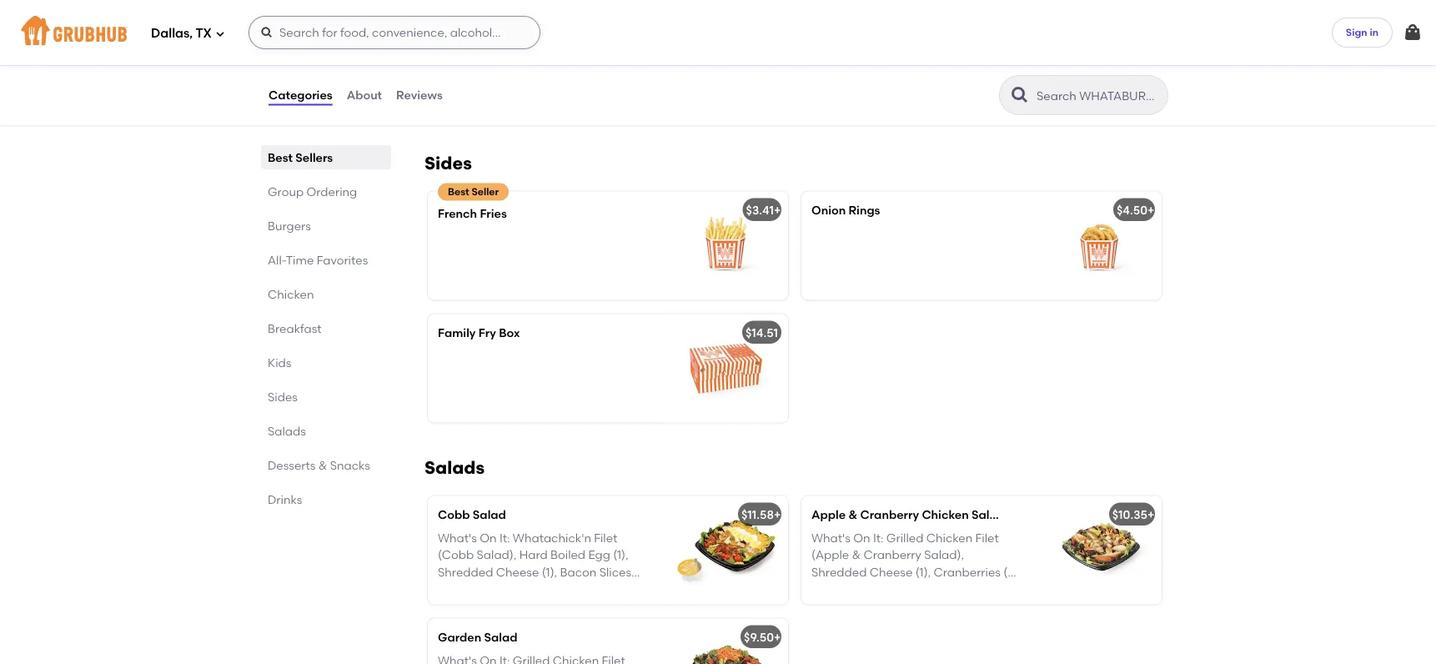 Task type: locate. For each thing, give the bounding box(es) containing it.
cranberry up grilled
[[861, 508, 920, 522]]

salad), inside the what's on it: grilled chicken filet (apple & cranberry salad), shredded cheese (1), cranberries (1), apple slices, matchstick carrots (1)
[[925, 548, 965, 563]]

0 horizontal spatial shredded
[[438, 565, 493, 579]]

burgers tab
[[268, 217, 385, 234]]

0 horizontal spatial salad),
[[477, 548, 517, 563]]

cheese inside what's on it: whatachick'n filet (cobb salad), hard boiled egg (1), shredded cheese (1), bacon slices (3), grape tomatoes (6), grated carrots, red roma blend
[[496, 565, 539, 579]]

salad
[[473, 508, 506, 522], [972, 508, 1006, 522], [484, 630, 518, 645]]

what's inside the what's on it: grilled chicken filet (apple & cranberry salad), shredded cheese (1), cranberries (1), apple slices, matchstick carrots (1)
[[812, 531, 851, 546]]

1 vertical spatial cranberry
[[864, 548, 922, 563]]

about button
[[346, 65, 383, 125]]

salad),
[[477, 548, 517, 563], [925, 548, 965, 563]]

0 vertical spatial &
[[319, 458, 327, 472]]

0 vertical spatial chicken
[[268, 287, 314, 301]]

(1),
[[613, 548, 629, 563], [542, 565, 558, 579], [916, 565, 931, 579], [1004, 565, 1020, 579]]

on inside the what's on it: grilled chicken filet (apple & cranberry salad), shredded cheese (1), cranberries (1), apple slices, matchstick carrots (1)
[[854, 531, 871, 546]]

1 apple from the top
[[812, 508, 846, 522]]

1 shredded from the left
[[438, 565, 493, 579]]

apple up (apple
[[812, 508, 846, 522]]

on for (apple
[[854, 531, 871, 546]]

desserts & snacks
[[268, 458, 370, 472]]

sides tab
[[268, 388, 385, 406]]

garden
[[438, 630, 482, 645]]

2 apple from the top
[[812, 582, 846, 596]]

2 filet from the left
[[976, 531, 999, 546]]

filet up egg
[[594, 531, 618, 546]]

+ for $10.35
[[1148, 508, 1155, 522]]

2 what's from the left
[[812, 531, 851, 546]]

shredded down (cobb
[[438, 565, 493, 579]]

slices,
[[848, 582, 883, 596]]

1 it: from the left
[[500, 531, 510, 546]]

2 salad), from the left
[[925, 548, 965, 563]]

1 horizontal spatial filet
[[976, 531, 999, 546]]

main navigation navigation
[[0, 0, 1437, 65]]

sellers
[[296, 150, 333, 164]]

apple down (apple
[[812, 582, 846, 596]]

+ for $9.50
[[774, 630, 781, 645]]

box
[[499, 326, 520, 340]]

egg
[[589, 548, 611, 563]]

best inside best seller french fries
[[448, 186, 470, 198]]

0 horizontal spatial on
[[480, 531, 497, 546]]

sign in
[[1347, 26, 1379, 38]]

family
[[438, 326, 476, 340]]

chicken up grilled
[[922, 508, 969, 522]]

0 horizontal spatial svg image
[[260, 26, 274, 39]]

2 vertical spatial &
[[852, 548, 861, 563]]

2 on from the left
[[854, 531, 871, 546]]

salad right cobb on the bottom left of page
[[473, 508, 506, 522]]

bacon
[[560, 565, 597, 579]]

1 vertical spatial sides
[[268, 390, 298, 404]]

1 vertical spatial apple
[[812, 582, 846, 596]]

drinks
[[268, 492, 302, 507]]

$9.50
[[744, 630, 774, 645]]

justaburger® kid's meal image
[[663, 9, 789, 118]]

hard
[[520, 548, 548, 563]]

time
[[286, 253, 314, 267]]

0 vertical spatial best
[[268, 150, 293, 164]]

svg image right in
[[1404, 23, 1424, 43]]

salads tab
[[268, 422, 385, 440]]

(cobb
[[438, 548, 474, 563]]

(1), up slices
[[613, 548, 629, 563]]

best
[[268, 150, 293, 164], [448, 186, 470, 198]]

apple & cranberry chicken salad
[[812, 508, 1006, 522]]

salad down red
[[484, 630, 518, 645]]

it: inside what's on it: whatachick'n filet (cobb salad), hard boiled egg (1), shredded cheese (1), bacon slices (3), grape tomatoes (6), grated carrots, red roma blend
[[500, 531, 510, 546]]

0 horizontal spatial best
[[268, 150, 293, 164]]

on down cobb salad
[[480, 531, 497, 546]]

+ for $11.58
[[774, 508, 781, 522]]

0 horizontal spatial filet
[[594, 531, 618, 546]]

1 horizontal spatial best
[[448, 186, 470, 198]]

chicken up the cranberries
[[927, 531, 973, 546]]

salads up cobb on the bottom left of page
[[425, 457, 485, 479]]

all-
[[268, 253, 286, 267]]

shredded inside the what's on it: grilled chicken filet (apple & cranberry salad), shredded cheese (1), cranberries (1), apple slices, matchstick carrots (1)
[[812, 565, 867, 579]]

svg image
[[1404, 23, 1424, 43], [260, 26, 274, 39]]

0 vertical spatial salads
[[268, 424, 306, 438]]

salads inside tab
[[268, 424, 306, 438]]

0 vertical spatial sides
[[425, 153, 472, 174]]

chicken tab
[[268, 285, 385, 303]]

about
[[347, 88, 382, 102]]

drinks tab
[[268, 491, 385, 508]]

group ordering tab
[[268, 183, 385, 200]]

filet
[[594, 531, 618, 546], [976, 531, 999, 546]]

chicken up the breakfast
[[268, 287, 314, 301]]

best up the 'french'
[[448, 186, 470, 198]]

& up (apple
[[849, 508, 858, 522]]

kids
[[268, 355, 292, 370]]

apple inside the what's on it: grilled chicken filet (apple & cranberry salad), shredded cheese (1), cranberries (1), apple slices, matchstick carrots (1)
[[812, 582, 846, 596]]

2 shredded from the left
[[812, 565, 867, 579]]

cranberry down grilled
[[864, 548, 922, 563]]

boiled
[[551, 548, 586, 563]]

1 filet from the left
[[594, 531, 618, 546]]

& inside tab
[[319, 458, 327, 472]]

all-time favorites tab
[[268, 251, 385, 269]]

best left sellers
[[268, 150, 293, 164]]

1 vertical spatial &
[[849, 508, 858, 522]]

reviews button
[[396, 65, 444, 125]]

& for snacks
[[319, 458, 327, 472]]

1 horizontal spatial it:
[[874, 531, 884, 546]]

2 vertical spatial chicken
[[927, 531, 973, 546]]

1 cheese from the left
[[496, 565, 539, 579]]

shredded
[[438, 565, 493, 579], [812, 565, 867, 579]]

cheese up tomatoes
[[496, 565, 539, 579]]

(apple
[[812, 548, 850, 563]]

0 vertical spatial cranberry
[[861, 508, 920, 522]]

tomatoes
[[498, 582, 554, 596]]

categories button
[[268, 65, 334, 125]]

cranberry
[[861, 508, 920, 522], [864, 548, 922, 563]]

1 horizontal spatial what's
[[812, 531, 851, 546]]

0 horizontal spatial it:
[[500, 531, 510, 546]]

on left grilled
[[854, 531, 871, 546]]

shredded down (apple
[[812, 565, 867, 579]]

$4.50
[[1117, 203, 1148, 217]]

filet up the cranberries
[[976, 531, 999, 546]]

sides inside tab
[[268, 390, 298, 404]]

what's inside what's on it: whatachick'n filet (cobb salad), hard boiled egg (1), shredded cheese (1), bacon slices (3), grape tomatoes (6), grated carrots, red roma blend
[[438, 531, 477, 546]]

cobb salad image
[[663, 497, 789, 605]]

1 salad), from the left
[[477, 548, 517, 563]]

onion rings
[[812, 203, 881, 217]]

it: inside the what's on it: grilled chicken filet (apple & cranberry salad), shredded cheese (1), cranberries (1), apple slices, matchstick carrots (1)
[[874, 531, 884, 546]]

1 horizontal spatial shredded
[[812, 565, 867, 579]]

salad up the cranberries
[[972, 508, 1006, 522]]

0 horizontal spatial salads
[[268, 424, 306, 438]]

justaburger® kid's meal
[[438, 20, 577, 35]]

sides up best seller french fries
[[425, 153, 472, 174]]

& right (apple
[[852, 548, 861, 563]]

onion rings image
[[1037, 192, 1162, 300]]

(1), up (1)
[[1004, 565, 1020, 579]]

it: down cobb salad
[[500, 531, 510, 546]]

&
[[319, 458, 327, 472], [849, 508, 858, 522], [852, 548, 861, 563]]

0 horizontal spatial what's
[[438, 531, 477, 546]]

1 vertical spatial best
[[448, 186, 470, 198]]

chicken inside tab
[[268, 287, 314, 301]]

1 what's from the left
[[438, 531, 477, 546]]

salads
[[268, 424, 306, 438], [425, 457, 485, 479]]

svg image right svg image
[[260, 26, 274, 39]]

& left snacks
[[319, 458, 327, 472]]

$14.51
[[746, 326, 779, 340]]

sides down kids
[[268, 390, 298, 404]]

1 on from the left
[[480, 531, 497, 546]]

onion
[[812, 203, 846, 217]]

0 vertical spatial apple
[[812, 508, 846, 522]]

0 horizontal spatial sides
[[268, 390, 298, 404]]

on inside what's on it: whatachick'n filet (cobb salad), hard boiled egg (1), shredded cheese (1), bacon slices (3), grape tomatoes (6), grated carrots, red roma blend
[[480, 531, 497, 546]]

$3.41
[[747, 203, 774, 217]]

sides
[[425, 153, 472, 174], [268, 390, 298, 404]]

best for sellers
[[268, 150, 293, 164]]

roma
[[512, 599, 545, 613]]

justaburger® kid's meal button
[[428, 9, 789, 118]]

1 horizontal spatial salad),
[[925, 548, 965, 563]]

Search for food, convenience, alcohol... search field
[[249, 16, 541, 49]]

it:
[[500, 531, 510, 546], [874, 531, 884, 546]]

cheese
[[496, 565, 539, 579], [870, 565, 913, 579]]

2 cheese from the left
[[870, 565, 913, 579]]

breakfast tab
[[268, 320, 385, 337]]

best seller french fries
[[438, 186, 507, 221]]

2 it: from the left
[[874, 531, 884, 546]]

sign
[[1347, 26, 1368, 38]]

0 horizontal spatial cheese
[[496, 565, 539, 579]]

snacks
[[330, 458, 370, 472]]

cobb
[[438, 508, 470, 522]]

salad), left hard
[[477, 548, 517, 563]]

$9.50 +
[[744, 630, 781, 645]]

svg image
[[215, 29, 225, 39]]

cobb salad
[[438, 508, 506, 522]]

cheese up matchstick at the bottom right
[[870, 565, 913, 579]]

best inside tab
[[268, 150, 293, 164]]

what's up (apple
[[812, 531, 851, 546]]

all-time favorites
[[268, 253, 368, 267]]

1 horizontal spatial cheese
[[870, 565, 913, 579]]

salad), up the cranberries
[[925, 548, 965, 563]]

favorites
[[317, 253, 368, 267]]

& for cranberry
[[849, 508, 858, 522]]

it: left grilled
[[874, 531, 884, 546]]

(1), up matchstick at the bottom right
[[916, 565, 931, 579]]

1 horizontal spatial on
[[854, 531, 871, 546]]

grape
[[459, 582, 495, 596]]

what's
[[438, 531, 477, 546], [812, 531, 851, 546]]

apple
[[812, 508, 846, 522], [812, 582, 846, 596]]

1 vertical spatial salads
[[425, 457, 485, 479]]

what's up (cobb
[[438, 531, 477, 546]]

& inside the what's on it: grilled chicken filet (apple & cranberry salad), shredded cheese (1), cranberries (1), apple slices, matchstick carrots (1)
[[852, 548, 861, 563]]

salads up "desserts"
[[268, 424, 306, 438]]

on
[[480, 531, 497, 546], [854, 531, 871, 546]]



Task type: vqa. For each thing, say whether or not it's contained in the screenshot.
WHAT'S for What's On It: Grilled Chicken Filet (Apple & Cranberry Salad), Shredded Cheese (1), Cranberries (1), Apple Slices, Matchstick Carrots (1)
yes



Task type: describe. For each thing, give the bounding box(es) containing it.
group ordering
[[268, 184, 357, 199]]

$3.41 +
[[747, 203, 781, 217]]

blend
[[548, 599, 580, 613]]

1 horizontal spatial sides
[[425, 153, 472, 174]]

1 vertical spatial chicken
[[922, 508, 969, 522]]

kid's
[[518, 20, 546, 35]]

$11.58
[[742, 508, 774, 522]]

desserts & snacks tab
[[268, 456, 385, 474]]

best sellers
[[268, 150, 333, 164]]

whatachick'n® strips 2 piece kid's meal image
[[1037, 9, 1162, 118]]

what's for what's on it: whatachick'n filet (cobb salad), hard boiled egg (1), shredded cheese (1), bacon slices (3), grape tomatoes (6), grated carrots, red roma blend
[[438, 531, 477, 546]]

rings
[[849, 203, 881, 217]]

dallas, tx
[[151, 26, 212, 41]]

(6),
[[557, 582, 575, 596]]

(1), up the (6),
[[542, 565, 558, 579]]

1 horizontal spatial svg image
[[1404, 23, 1424, 43]]

cranberry inside the what's on it: grilled chicken filet (apple & cranberry salad), shredded cheese (1), cranberries (1), apple slices, matchstick carrots (1)
[[864, 548, 922, 563]]

seller
[[472, 186, 499, 198]]

grilled
[[887, 531, 924, 546]]

family fry box image
[[663, 315, 789, 423]]

french fries image
[[663, 192, 789, 300]]

filet inside what's on it: whatachick'n filet (cobb salad), hard boiled egg (1), shredded cheese (1), bacon slices (3), grape tomatoes (6), grated carrots, red roma blend
[[594, 531, 618, 546]]

it: for grilled
[[874, 531, 884, 546]]

red
[[487, 599, 509, 613]]

categories
[[269, 88, 333, 102]]

salad), inside what's on it: whatachick'n filet (cobb salad), hard boiled egg (1), shredded cheese (1), bacon slices (3), grape tomatoes (6), grated carrots, red roma blend
[[477, 548, 517, 563]]

what's for what's on it: grilled chicken filet (apple & cranberry salad), shredded cheese (1), cranberries (1), apple slices, matchstick carrots (1)
[[812, 531, 851, 546]]

(1)
[[997, 582, 1009, 596]]

filet inside the what's on it: grilled chicken filet (apple & cranberry salad), shredded cheese (1), cranberries (1), apple slices, matchstick carrots (1)
[[976, 531, 999, 546]]

$4.50 +
[[1117, 203, 1155, 217]]

Search WHATABURGER search field
[[1036, 88, 1163, 103]]

justaburger®
[[438, 20, 515, 35]]

$10.35 +
[[1113, 508, 1155, 522]]

fry
[[479, 326, 496, 340]]

whatachick'n
[[513, 531, 592, 546]]

carrots,
[[438, 599, 484, 613]]

$10.35
[[1113, 508, 1148, 522]]

dallas,
[[151, 26, 193, 41]]

+ for $4.50
[[1148, 203, 1155, 217]]

family fry box
[[438, 326, 520, 340]]

french
[[438, 207, 477, 221]]

+ for $3.41
[[774, 203, 781, 217]]

sign in button
[[1333, 18, 1394, 48]]

cranberries
[[934, 565, 1001, 579]]

it: for whatachick'n
[[500, 531, 510, 546]]

matchstick
[[886, 582, 948, 596]]

chicken inside the what's on it: grilled chicken filet (apple & cranberry salad), shredded cheese (1), cranberries (1), apple slices, matchstick carrots (1)
[[927, 531, 973, 546]]

cheese inside the what's on it: grilled chicken filet (apple & cranberry salad), shredded cheese (1), cranberries (1), apple slices, matchstick carrots (1)
[[870, 565, 913, 579]]

group
[[268, 184, 304, 199]]

on for salad),
[[480, 531, 497, 546]]

desserts
[[268, 458, 316, 472]]

fries
[[480, 207, 507, 221]]

meal
[[548, 20, 577, 35]]

1 horizontal spatial salads
[[425, 457, 485, 479]]

$11.58 +
[[742, 508, 781, 522]]

what's on it: whatachick'n filet (cobb salad), hard boiled egg (1), shredded cheese (1), bacon slices (3), grape tomatoes (6), grated carrots, red roma blend
[[438, 531, 632, 613]]

tx
[[196, 26, 212, 41]]

garden salad
[[438, 630, 518, 645]]

burgers
[[268, 219, 311, 233]]

best for seller
[[448, 186, 470, 198]]

best sellers tab
[[268, 149, 385, 166]]

grated
[[577, 582, 618, 596]]

ordering
[[307, 184, 357, 199]]

reviews
[[396, 88, 443, 102]]

what's on it: grilled chicken filet (apple & cranberry salad), shredded cheese (1), cranberries (1), apple slices, matchstick carrots (1)
[[812, 531, 1020, 596]]

garden salad image
[[663, 619, 789, 664]]

breakfast
[[268, 321, 322, 335]]

search icon image
[[1011, 85, 1031, 105]]

carrots
[[951, 582, 994, 596]]

salad for $11.58 +
[[473, 508, 506, 522]]

shredded inside what's on it: whatachick'n filet (cobb salad), hard boiled egg (1), shredded cheese (1), bacon slices (3), grape tomatoes (6), grated carrots, red roma blend
[[438, 565, 493, 579]]

slices
[[600, 565, 632, 579]]

apple & cranberry chicken salad image
[[1037, 497, 1162, 605]]

(3),
[[438, 582, 456, 596]]

in
[[1371, 26, 1379, 38]]

kids tab
[[268, 354, 385, 371]]

salad for $9.50 +
[[484, 630, 518, 645]]



